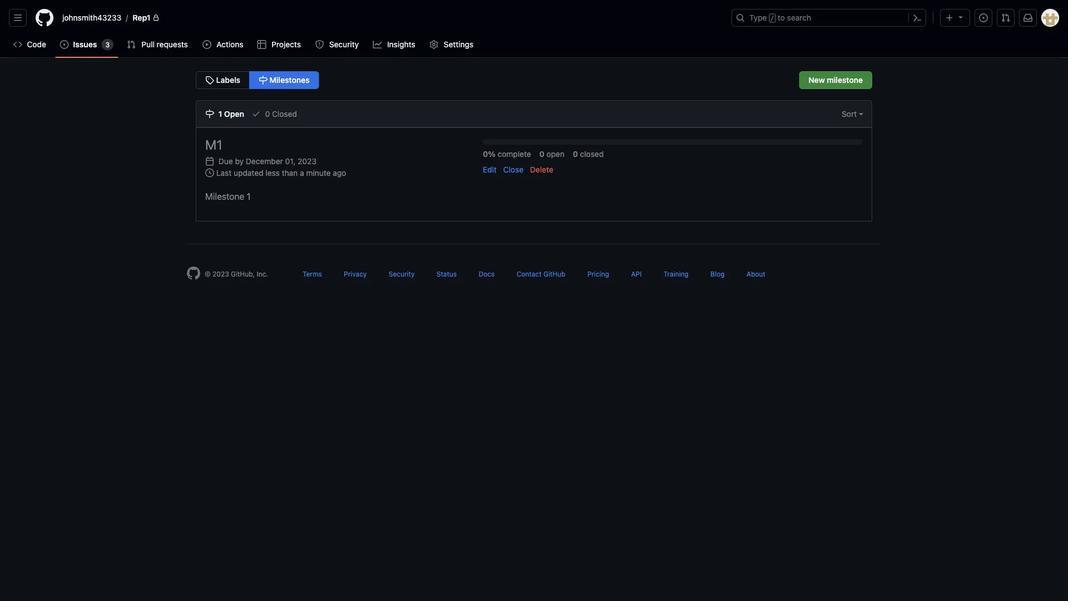 Task type: describe. For each thing, give the bounding box(es) containing it.
due by december 01, 2023
[[216, 156, 317, 165]]

status
[[437, 270, 457, 278]]

1           open link
[[205, 101, 244, 127]]

lock image
[[153, 14, 160, 21]]

type
[[750, 13, 767, 22]]

ago
[[333, 168, 346, 177]]

footer containing © 2023 github, inc.
[[178, 244, 890, 308]]

docs link
[[479, 270, 495, 278]]

1 horizontal spatial security link
[[389, 270, 415, 278]]

0 for 0           closed
[[265, 109, 270, 118]]

open
[[547, 149, 565, 158]]

api
[[631, 270, 642, 278]]

0% complete
[[483, 149, 531, 158]]

0           closed link
[[252, 101, 297, 127]]

1 horizontal spatial 1
[[247, 191, 251, 202]]

new milestone link
[[799, 71, 873, 89]]

m1 link
[[205, 137, 223, 152]]

homepage image
[[187, 266, 200, 280]]

/ for type
[[771, 14, 775, 22]]

3
[[105, 41, 110, 48]]

pricing link
[[588, 270, 609, 278]]

about
[[747, 270, 766, 278]]

close
[[503, 165, 524, 174]]

m1
[[205, 137, 223, 152]]

closed
[[272, 109, 297, 118]]

graph image
[[373, 40, 382, 49]]

projects link
[[253, 36, 306, 53]]

table image
[[258, 40, 266, 49]]

milestones link
[[249, 71, 319, 89]]

rep1
[[133, 13, 151, 22]]

edit link
[[483, 164, 497, 175]]

privacy
[[344, 270, 367, 278]]

rep1 link
[[128, 9, 164, 27]]

issue element
[[196, 71, 319, 89]]

pull requests
[[142, 40, 188, 49]]

december
[[246, 156, 283, 165]]

01,
[[285, 156, 296, 165]]

triangle down image
[[957, 13, 966, 21]]

new
[[809, 75, 825, 85]]

issues
[[73, 40, 97, 49]]

johnsmith43233
[[62, 13, 121, 22]]

milestone 1
[[205, 191, 251, 202]]

pull
[[142, 40, 155, 49]]

edit
[[483, 165, 497, 174]]

notifications image
[[1024, 13, 1033, 22]]

blog
[[711, 270, 725, 278]]

github
[[544, 270, 566, 278]]

code image
[[13, 40, 22, 49]]

insights link
[[369, 36, 421, 53]]

blog link
[[711, 270, 725, 278]]

training link
[[664, 270, 689, 278]]

list containing johnsmith43233 /
[[58, 9, 725, 27]]

0 vertical spatial issue opened image
[[980, 13, 988, 22]]

plus image
[[946, 13, 954, 22]]

johnsmith43233 link
[[58, 9, 126, 27]]

contact
[[517, 270, 542, 278]]

terms link
[[303, 270, 322, 278]]

about link
[[747, 270, 766, 278]]

0 horizontal spatial security link
[[311, 36, 364, 53]]

0 horizontal spatial issue opened image
[[60, 40, 69, 49]]

new milestone
[[809, 75, 863, 85]]

actions link
[[198, 36, 249, 53]]

©
[[205, 270, 211, 278]]

0 horizontal spatial 1
[[218, 109, 222, 118]]

milestones
[[268, 75, 310, 85]]

actions
[[217, 40, 243, 49]]

milestone
[[827, 75, 863, 85]]

/ for johnsmith43233
[[126, 13, 128, 22]]

to
[[778, 13, 785, 22]]

git pull request image for left issue opened 'icon'
[[127, 40, 136, 49]]

privacy link
[[344, 270, 367, 278]]

github,
[[231, 270, 255, 278]]

0 for 0 closed
[[573, 149, 578, 158]]

than
[[282, 168, 298, 177]]

last
[[216, 168, 232, 177]]

last updated less than a minute ago
[[214, 168, 346, 177]]

calendar image
[[205, 157, 214, 165]]

clock image
[[205, 168, 214, 177]]

updated
[[234, 168, 264, 177]]

settings link
[[425, 36, 479, 53]]

contact github link
[[517, 270, 566, 278]]



Task type: vqa. For each thing, say whether or not it's contained in the screenshot.
issue opened image
yes



Task type: locate. For each thing, give the bounding box(es) containing it.
complete
[[498, 149, 531, 158]]

1 right milestone image at the left top of the page
[[218, 109, 222, 118]]

1 vertical spatial 2023
[[213, 270, 229, 278]]

labels
[[214, 75, 240, 85]]

git pull request image for topmost issue opened 'icon'
[[1002, 13, 1011, 22]]

johnsmith43233 /
[[62, 13, 128, 22]]

/
[[126, 13, 128, 22], [771, 14, 775, 22]]

git pull request image
[[1002, 13, 1011, 22], [127, 40, 136, 49]]

code
[[27, 40, 46, 49]]

1 vertical spatial git pull request image
[[127, 40, 136, 49]]

2 horizontal spatial 0
[[573, 149, 578, 158]]

2023 up a
[[298, 156, 317, 165]]

0 open
[[540, 149, 565, 158]]

/ inside type / to search
[[771, 14, 775, 22]]

security link
[[311, 36, 364, 53], [389, 270, 415, 278]]

type / to search
[[750, 13, 812, 22]]

less
[[266, 168, 280, 177]]

close button
[[503, 164, 524, 175]]

milestone image
[[205, 109, 214, 118]]

git pull request image inside pull requests link
[[127, 40, 136, 49]]

requests
[[157, 40, 188, 49]]

sort
[[842, 109, 859, 118]]

shield image
[[315, 40, 324, 49]]

security
[[329, 40, 359, 49], [389, 270, 415, 278]]

0 horizontal spatial 0
[[265, 109, 270, 118]]

1 horizontal spatial 0
[[540, 149, 545, 158]]

1 horizontal spatial /
[[771, 14, 775, 22]]

play image
[[203, 40, 211, 49]]

0 vertical spatial 2023
[[298, 156, 317, 165]]

search
[[787, 13, 812, 22]]

projects
[[272, 40, 301, 49]]

delete
[[530, 165, 554, 174]]

1 down updated
[[247, 191, 251, 202]]

terms
[[303, 270, 322, 278]]

code link
[[9, 36, 51, 53]]

security inside footer
[[389, 270, 415, 278]]

security left status
[[389, 270, 415, 278]]

due
[[219, 156, 233, 165]]

closed
[[580, 149, 604, 158]]

0 horizontal spatial git pull request image
[[127, 40, 136, 49]]

insights
[[387, 40, 416, 49]]

1           open
[[216, 109, 244, 118]]

1 horizontal spatial 2023
[[298, 156, 317, 165]]

issue opened image right triangle down image
[[980, 13, 988, 22]]

contact github
[[517, 270, 566, 278]]

pricing
[[588, 270, 609, 278]]

0 horizontal spatial security
[[329, 40, 359, 49]]

1 horizontal spatial git pull request image
[[1002, 13, 1011, 22]]

sort button
[[834, 101, 872, 127]]

security right shield icon
[[329, 40, 359, 49]]

0 vertical spatial 1
[[218, 109, 222, 118]]

0 horizontal spatial /
[[126, 13, 128, 22]]

0 right check icon
[[265, 109, 270, 118]]

training
[[664, 270, 689, 278]]

1 vertical spatial security link
[[389, 270, 415, 278]]

settings
[[444, 40, 474, 49]]

a
[[300, 168, 304, 177]]

git pull request image left notifications image on the top right of page
[[1002, 13, 1011, 22]]

1 vertical spatial security
[[389, 270, 415, 278]]

milestone image
[[259, 76, 268, 85]]

0 closed
[[573, 149, 604, 158]]

delete button
[[530, 164, 554, 175]]

0 vertical spatial git pull request image
[[1002, 13, 1011, 22]]

/ left rep1
[[126, 13, 128, 22]]

footer
[[178, 244, 890, 308]]

command palette image
[[913, 13, 922, 22]]

1 vertical spatial 1
[[247, 191, 251, 202]]

inc.
[[257, 270, 268, 278]]

security link left status
[[389, 270, 415, 278]]

0           closed
[[263, 109, 297, 118]]

1 horizontal spatial security
[[389, 270, 415, 278]]

api link
[[631, 270, 642, 278]]

pull requests link
[[123, 36, 194, 53]]

0 horizontal spatial 2023
[[213, 270, 229, 278]]

2023 right the "©"
[[213, 270, 229, 278]]

git pull request image left pull
[[127, 40, 136, 49]]

milestone
[[205, 191, 244, 202]]

1 vertical spatial issue opened image
[[60, 40, 69, 49]]

0 left "closed"
[[573, 149, 578, 158]]

© 2023 github, inc.
[[205, 270, 268, 278]]

0%
[[483, 149, 496, 158]]

check image
[[252, 109, 261, 118]]

/ inside johnsmith43233 /
[[126, 13, 128, 22]]

labels link
[[196, 71, 250, 89]]

issue opened image left issues
[[60, 40, 69, 49]]

/ left to in the top of the page
[[771, 14, 775, 22]]

issue opened image
[[980, 13, 988, 22], [60, 40, 69, 49]]

list
[[58, 9, 725, 27]]

status link
[[437, 270, 457, 278]]

2023
[[298, 156, 317, 165], [213, 270, 229, 278]]

0 for 0 open
[[540, 149, 545, 158]]

0 left the open
[[540, 149, 545, 158]]

1 horizontal spatial issue opened image
[[980, 13, 988, 22]]

homepage image
[[36, 9, 53, 27]]

2023 inside footer
[[213, 270, 229, 278]]

gear image
[[430, 40, 439, 49]]

0
[[265, 109, 270, 118], [540, 149, 545, 158], [573, 149, 578, 158]]

docs
[[479, 270, 495, 278]]

minute
[[306, 168, 331, 177]]

security link left "graph" "icon"
[[311, 36, 364, 53]]

by
[[235, 156, 244, 165]]

open
[[224, 109, 244, 118]]

tag image
[[205, 76, 214, 85]]

0 vertical spatial security
[[329, 40, 359, 49]]

0 vertical spatial security link
[[311, 36, 364, 53]]



